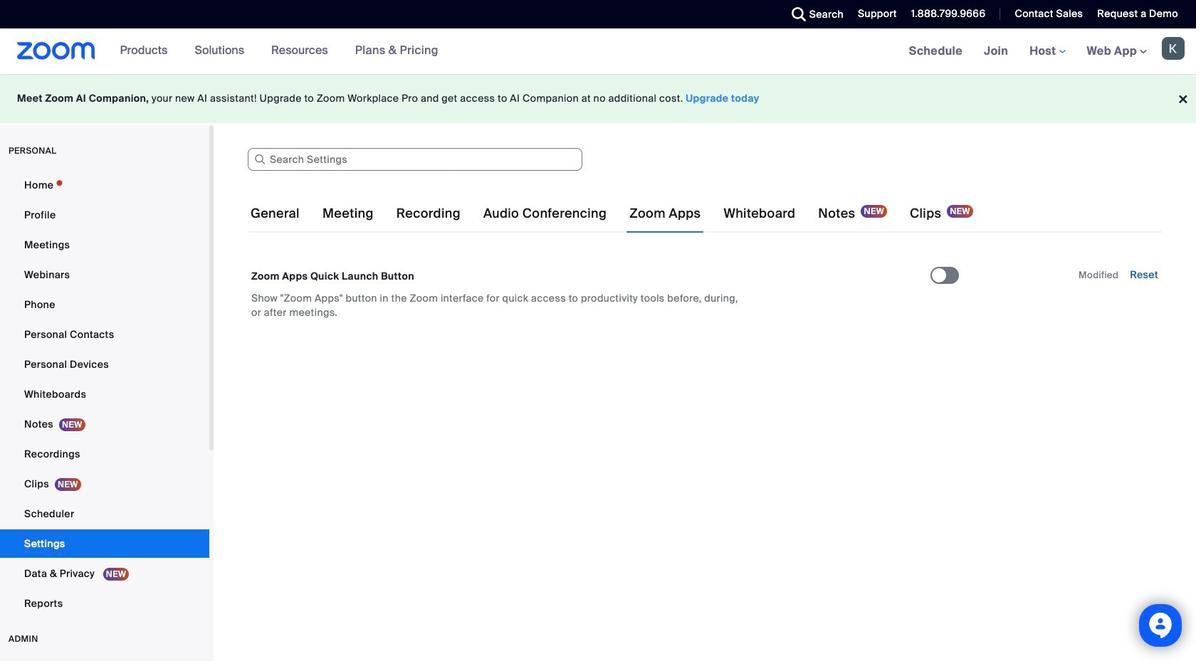 Task type: describe. For each thing, give the bounding box(es) containing it.
meetings navigation
[[898, 28, 1196, 75]]

personal menu menu
[[0, 171, 209, 619]]

Search Settings text field
[[248, 148, 582, 171]]

tabs of my account settings page tab list
[[248, 194, 976, 234]]

product information navigation
[[109, 28, 449, 74]]



Task type: locate. For each thing, give the bounding box(es) containing it.
footer
[[0, 74, 1196, 123]]

zoom logo image
[[17, 42, 95, 60]]

banner
[[0, 28, 1196, 75]]

profile picture image
[[1162, 37, 1185, 60]]



Task type: vqa. For each thing, say whether or not it's contained in the screenshot.
application
no



